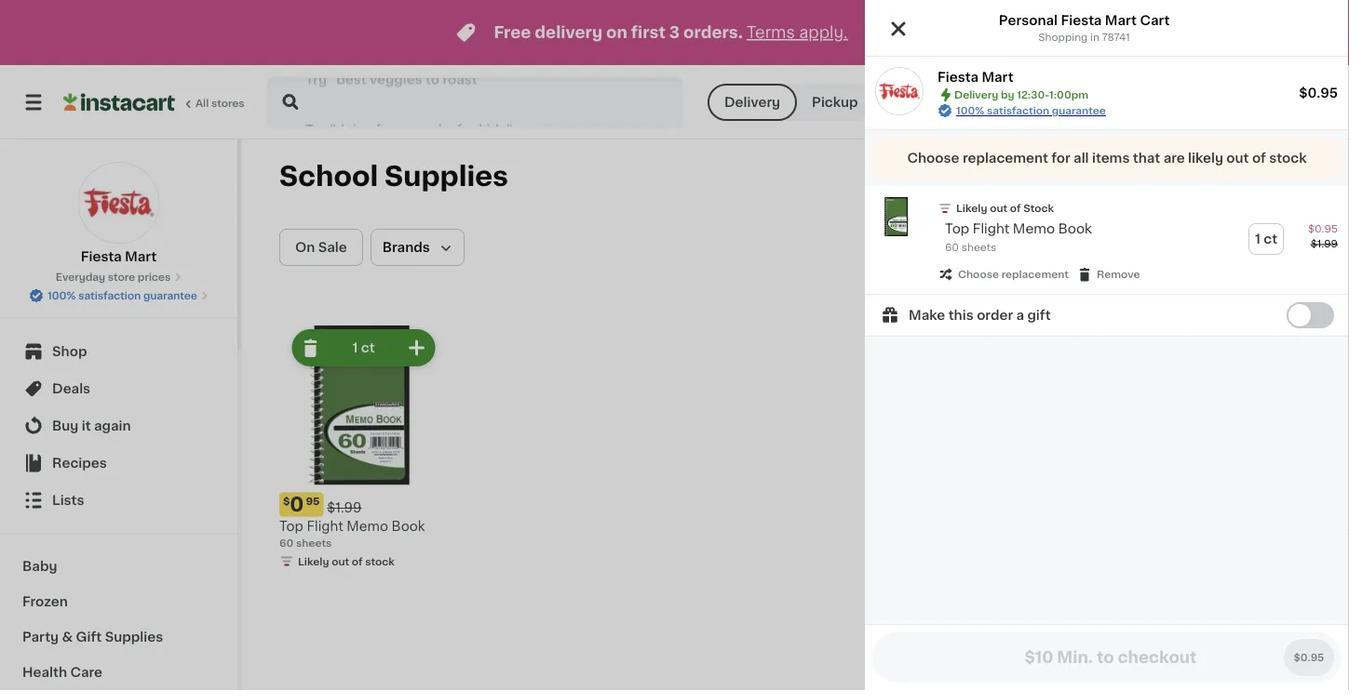 Task type: vqa. For each thing, say whether or not it's contained in the screenshot.
bottom 'guarantee'
yes



Task type: locate. For each thing, give the bounding box(es) containing it.
memo down $0.95 original price: $1.99 "element"
[[347, 520, 388, 533]]

0 horizontal spatial 78741
[[925, 95, 965, 109]]

78741 right the fiesta mart image
[[925, 95, 965, 109]]

0 vertical spatial guarantee
[[1052, 106, 1106, 116]]

0 vertical spatial top
[[945, 223, 970, 236]]

0 horizontal spatial ct
[[361, 342, 375, 355]]

top flight memo book 60 sheets down likely out of stock
[[945, 223, 1092, 253]]

1 vertical spatial stock
[[365, 557, 395, 567]]

60 down 0
[[279, 538, 294, 548]]

ct left $0.95 $1.99
[[1264, 233, 1278, 246]]

2 vertical spatial out
[[332, 557, 349, 567]]

0 vertical spatial 78741
[[1102, 32, 1130, 42]]

top down likely out of stock
[[945, 223, 970, 236]]

0 vertical spatial book
[[1058, 223, 1092, 236]]

ct
[[1264, 233, 1278, 246], [361, 342, 375, 355]]

1 horizontal spatial sheets
[[962, 243, 997, 253]]

1 vertical spatial 1
[[1255, 233, 1261, 246]]

1 horizontal spatial satisfaction
[[987, 106, 1050, 116]]

prices
[[138, 272, 171, 283]]

satisfaction inside '100% satisfaction guarantee' "button"
[[78, 291, 141, 301]]

replacement up likely out of stock
[[963, 152, 1048, 165]]

1 vertical spatial top flight memo book 60 sheets
[[279, 520, 425, 548]]

terms
[[747, 25, 795, 41]]

of down $0.95 original price: $1.99 "element"
[[352, 557, 363, 567]]

1 button
[[1251, 80, 1327, 125]]

stock down 1 button
[[1269, 152, 1307, 165]]

replacement
[[963, 152, 1048, 165], [1002, 270, 1069, 280]]

out up top flight memo book button at the top right
[[990, 203, 1008, 214]]

0 vertical spatial top flight memo book 60 sheets
[[945, 223, 1092, 253]]

0 vertical spatial $0.95
[[1299, 87, 1338, 100]]

top flight memo book 60 sheets
[[945, 223, 1092, 253], [279, 520, 425, 548]]

12:30-
[[1017, 90, 1049, 100], [1131, 95, 1175, 109]]

likely
[[956, 203, 987, 214], [298, 557, 329, 567]]

0 vertical spatial 1 ct
[[1255, 233, 1278, 246]]

mart
[[1105, 14, 1137, 27], [982, 71, 1014, 84], [125, 250, 157, 264]]

limited time offer region
[[0, 0, 1308, 65]]

2 vertical spatial fiesta
[[81, 250, 122, 264]]

1 horizontal spatial $1.99
[[1311, 239, 1338, 249]]

lists
[[52, 494, 84, 507]]

flight
[[973, 223, 1010, 236], [307, 520, 343, 533]]

0 vertical spatial 60
[[945, 243, 959, 253]]

0 horizontal spatial guarantee
[[143, 291, 197, 301]]

of inside product group
[[1010, 203, 1021, 214]]

fiesta mart up "everyday store prices" link
[[81, 250, 157, 264]]

out for likely out of stock
[[332, 557, 349, 567]]

health
[[22, 667, 67, 680]]

1 horizontal spatial fiesta mart
[[938, 71, 1014, 84]]

everyday store prices
[[56, 272, 171, 283]]

care
[[70, 667, 102, 680]]

0 vertical spatial $1.99
[[1311, 239, 1338, 249]]

0 horizontal spatial 1
[[352, 342, 358, 355]]

guarantee down prices
[[143, 291, 197, 301]]

0 horizontal spatial fiesta
[[81, 250, 122, 264]]

fiesta up everyday store prices
[[81, 250, 122, 264]]

$1.99 inside "element"
[[327, 501, 362, 514]]

fiesta up in
[[1061, 14, 1102, 27]]

1 vertical spatial $1.99
[[327, 501, 362, 514]]

0 vertical spatial out
[[1227, 152, 1249, 165]]

100% satisfaction guarantee down the store
[[48, 291, 197, 301]]

1 vertical spatial $0.95
[[1308, 224, 1338, 234]]

fiesta
[[1061, 14, 1102, 27], [938, 71, 979, 84], [81, 250, 122, 264]]

1:00pm up 100% satisfaction guarantee link
[[1049, 90, 1088, 100]]

1 horizontal spatial delivery
[[954, 90, 998, 100]]

1 ct button
[[1250, 224, 1283, 254]]

choose
[[907, 152, 960, 165], [958, 270, 999, 280]]

ct inside product group
[[361, 342, 375, 355]]

1 horizontal spatial 1
[[1255, 233, 1261, 246]]

likely out of stock
[[298, 557, 395, 567]]

by up 100% satisfaction guarantee link
[[1001, 90, 1014, 100]]

0 horizontal spatial 1 ct
[[352, 342, 375, 355]]

all stores
[[196, 98, 245, 108]]

choose replacement button
[[938, 266, 1069, 283]]

0 horizontal spatial stock
[[365, 557, 395, 567]]

1 vertical spatial 100%
[[48, 291, 76, 301]]

sheets up the likely out of stock
[[296, 538, 332, 548]]

0 vertical spatial likely
[[956, 203, 987, 214]]

1 vertical spatial fiesta
[[938, 71, 979, 84]]

school
[[279, 163, 378, 190]]

0 horizontal spatial satisfaction
[[78, 291, 141, 301]]

78741 right in
[[1102, 32, 1130, 42]]

choose inside button
[[958, 270, 999, 280]]

0 vertical spatial 100% satisfaction guarantee
[[956, 106, 1106, 116]]

1 vertical spatial satisfaction
[[78, 291, 141, 301]]

everyday
[[56, 272, 105, 283]]

stock
[[1269, 152, 1307, 165], [365, 557, 395, 567]]

0 vertical spatial mart
[[1105, 14, 1137, 27]]

100%
[[956, 106, 985, 116], [48, 291, 76, 301]]

of inside product group
[[352, 557, 363, 567]]

1 horizontal spatial ct
[[1264, 233, 1278, 246]]

top flight memo book 60 sheets inside product group
[[279, 520, 425, 548]]

deals link
[[11, 371, 226, 408]]

delivery up all
[[1045, 95, 1105, 109]]

1:00pm
[[1049, 90, 1088, 100], [1175, 95, 1228, 109]]

1 horizontal spatial 1 ct
[[1255, 233, 1278, 246]]

sheets up choose replacement button
[[962, 243, 997, 253]]

100% satisfaction guarantee inside "button"
[[48, 291, 197, 301]]

1 horizontal spatial fiesta
[[938, 71, 979, 84]]

$0.95
[[1299, 87, 1338, 100], [1308, 224, 1338, 234]]

replacement inside button
[[1002, 270, 1069, 280]]

1 vertical spatial out
[[990, 203, 1008, 214]]

flight down likely out of stock
[[973, 223, 1010, 236]]

order
[[977, 309, 1013, 322]]

increment quantity of top flight memo book image
[[406, 337, 428, 359]]

mart up 100% satisfaction guarantee link
[[982, 71, 1014, 84]]

1 horizontal spatial guarantee
[[1052, 106, 1106, 116]]

$1.99
[[1311, 239, 1338, 249], [327, 501, 362, 514]]

0 vertical spatial replacement
[[963, 152, 1048, 165]]

satisfaction down shopping
[[987, 106, 1050, 116]]

delivery up 100% satisfaction guarantee link
[[954, 90, 998, 100]]

of right likely
[[1252, 152, 1266, 165]]

out for likely out of stock
[[990, 203, 1008, 214]]

78741
[[1102, 32, 1130, 42], [925, 95, 965, 109]]

100% right the fiesta mart image
[[956, 106, 985, 116]]

out inside product group
[[990, 203, 1008, 214]]

$1.99 right 95
[[327, 501, 362, 514]]

replacement up 'gift'
[[1002, 270, 1069, 280]]

12:30- up 100% satisfaction guarantee link
[[1017, 90, 1049, 100]]

items
[[1092, 152, 1130, 165]]

remove
[[1097, 270, 1140, 280]]

0 vertical spatial fiesta
[[1061, 14, 1102, 27]]

1:00pm up likely
[[1175, 95, 1228, 109]]

fiesta mart up 100% satisfaction guarantee link
[[938, 71, 1014, 84]]

mart left cart
[[1105, 14, 1137, 27]]

$1.99 right 1 ct button
[[1311, 239, 1338, 249]]

2 horizontal spatial fiesta
[[1061, 14, 1102, 27]]

flight down 95
[[307, 520, 343, 533]]

flight inside product group
[[973, 223, 1010, 236]]

1 ct
[[1255, 233, 1278, 246], [352, 342, 375, 355]]

product group
[[279, 326, 439, 573]]

likely down the $ 0 95
[[298, 557, 329, 567]]

satisfaction
[[987, 106, 1050, 116], [78, 291, 141, 301]]

0 horizontal spatial sheets
[[296, 538, 332, 548]]

terms apply. link
[[747, 25, 848, 41]]

personal
[[999, 14, 1058, 27]]

guarantee up all
[[1052, 106, 1106, 116]]

1 vertical spatial guarantee
[[143, 291, 197, 301]]

1 horizontal spatial out
[[990, 203, 1008, 214]]

0 horizontal spatial top flight memo book 60 sheets
[[279, 520, 425, 548]]

recipes link
[[11, 445, 226, 482]]

sheets
[[962, 243, 997, 253], [296, 538, 332, 548]]

0 horizontal spatial top
[[279, 520, 303, 533]]

0 vertical spatial satisfaction
[[987, 106, 1050, 116]]

1 vertical spatial book
[[392, 520, 425, 533]]

1 horizontal spatial mart
[[982, 71, 1014, 84]]

0
[[290, 495, 304, 515]]

party & gift supplies link
[[11, 620, 226, 656]]

0 vertical spatial sheets
[[962, 243, 997, 253]]

None search field
[[266, 76, 683, 128]]

choose replacement
[[958, 270, 1069, 280]]

0 vertical spatial 100%
[[956, 106, 985, 116]]

1 ct right remove top flight memo book icon
[[352, 342, 375, 355]]

60 up choose replacement button
[[945, 243, 959, 253]]

likely inside product group
[[956, 203, 987, 214]]

shop link
[[11, 333, 226, 371]]

0 vertical spatial supplies
[[385, 163, 508, 190]]

top flight memo book button
[[945, 222, 1092, 237]]

book down $0.95 original price: $1.99 "element"
[[392, 520, 425, 533]]

1 horizontal spatial 100% satisfaction guarantee
[[956, 106, 1106, 116]]

by up items
[[1109, 95, 1127, 109]]

choose for choose replacement
[[958, 270, 999, 280]]

1 horizontal spatial likely
[[956, 203, 987, 214]]

100% satisfaction guarantee
[[956, 106, 1106, 116], [48, 291, 197, 301]]

choose down 78741 popup button
[[907, 152, 960, 165]]

2 horizontal spatial of
[[1252, 152, 1266, 165]]

1 horizontal spatial book
[[1058, 223, 1092, 236]]

out inside product group
[[332, 557, 349, 567]]

0 horizontal spatial 60
[[279, 538, 294, 548]]

1 horizontal spatial flight
[[973, 223, 1010, 236]]

1 vertical spatial sheets
[[296, 538, 332, 548]]

100% down everyday
[[48, 291, 76, 301]]

3
[[669, 25, 680, 41]]

memo inside product group
[[1013, 223, 1055, 236]]

mart up prices
[[125, 250, 157, 264]]

0 horizontal spatial likely
[[298, 557, 329, 567]]

book up remove button
[[1058, 223, 1092, 236]]

book
[[1058, 223, 1092, 236], [392, 520, 425, 533]]

likely up top flight memo book button at the top right
[[956, 203, 987, 214]]

stock down $0.95 original price: $1.99 "element"
[[365, 557, 395, 567]]

1 vertical spatial supplies
[[105, 631, 163, 644]]

memo down stock
[[1013, 223, 1055, 236]]

recipes
[[52, 457, 107, 470]]

1 horizontal spatial of
[[1010, 203, 1021, 214]]

fiesta right the fiesta mart image
[[938, 71, 979, 84]]

1 horizontal spatial 12:30-
[[1131, 95, 1175, 109]]

1 ct inside button
[[1255, 233, 1278, 246]]

2 vertical spatial of
[[352, 557, 363, 567]]

0 horizontal spatial 1:00pm
[[1049, 90, 1088, 100]]

0 horizontal spatial 100% satisfaction guarantee
[[48, 291, 197, 301]]

0 horizontal spatial $1.99
[[327, 501, 362, 514]]

choose up make this order a gift
[[958, 270, 999, 280]]

95
[[306, 496, 320, 507]]

delivery down terms
[[724, 96, 780, 109]]

personal fiesta mart cart shopping in 78741
[[999, 14, 1170, 42]]

top flight memo book 60 sheets up the likely out of stock
[[279, 520, 425, 548]]

1 horizontal spatial supplies
[[385, 163, 508, 190]]

0 horizontal spatial of
[[352, 557, 363, 567]]

0 vertical spatial flight
[[973, 223, 1010, 236]]

1 vertical spatial choose
[[958, 270, 999, 280]]

0 horizontal spatial memo
[[347, 520, 388, 533]]

out down $0.95 original price: $1.99 "element"
[[332, 557, 349, 567]]

1 vertical spatial of
[[1010, 203, 1021, 214]]

likely for likely out of stock
[[956, 203, 987, 214]]

shopping
[[1038, 32, 1088, 42]]

0 vertical spatial memo
[[1013, 223, 1055, 236]]

by
[[1001, 90, 1014, 100], [1109, 95, 1127, 109]]

60
[[945, 243, 959, 253], [279, 538, 294, 548]]

$0.95 for $0.95 $1.99
[[1308, 224, 1338, 234]]

100% satisfaction guarantee up for
[[956, 106, 1106, 116]]

0 horizontal spatial 100%
[[48, 291, 76, 301]]

$0.95 inside product group
[[1308, 224, 1338, 234]]

78741 inside personal fiesta mart cart shopping in 78741
[[1102, 32, 1130, 42]]

2 horizontal spatial out
[[1227, 152, 1249, 165]]

1 vertical spatial likely
[[298, 557, 329, 567]]

all
[[196, 98, 209, 108]]

likely inside product group
[[298, 557, 329, 567]]

0 horizontal spatial supplies
[[105, 631, 163, 644]]

12:30- up that on the top right of the page
[[1131, 95, 1175, 109]]

fiesta inside personal fiesta mart cart shopping in 78741
[[1061, 14, 1102, 27]]

0 horizontal spatial flight
[[307, 520, 343, 533]]

100% satisfaction guarantee link
[[956, 103, 1106, 118]]

ct left increment quantity of top flight memo book image
[[361, 342, 375, 355]]

top down 0
[[279, 520, 303, 533]]

of up top flight memo book button at the top right
[[1010, 203, 1021, 214]]

delivery
[[954, 90, 998, 100], [1045, 95, 1105, 109], [724, 96, 780, 109]]

1 vertical spatial top
[[279, 520, 303, 533]]

likely out of stock
[[956, 203, 1054, 214]]

1 vertical spatial replacement
[[1002, 270, 1069, 280]]

1 vertical spatial flight
[[307, 520, 343, 533]]

on
[[606, 25, 627, 41]]

fiesta mart
[[938, 71, 1014, 84], [81, 250, 157, 264]]

1 horizontal spatial by
[[1109, 95, 1127, 109]]

78741 button
[[895, 76, 1007, 128]]

1 vertical spatial ct
[[361, 342, 375, 355]]

fiesta mart image
[[876, 68, 923, 115]]

out right likely
[[1227, 152, 1249, 165]]

guarantee inside "button"
[[143, 291, 197, 301]]

1 ct left $0.95 $1.99
[[1255, 233, 1278, 246]]

of
[[1252, 152, 1266, 165], [1010, 203, 1021, 214], [352, 557, 363, 567]]

this
[[949, 309, 974, 322]]

0 vertical spatial ct
[[1264, 233, 1278, 246]]

delivery by 12:30-1:00pm
[[954, 90, 1088, 100], [1045, 95, 1228, 109]]

0 horizontal spatial fiesta mart
[[81, 250, 157, 264]]

satisfaction down everyday store prices
[[78, 291, 141, 301]]

0 horizontal spatial mart
[[125, 250, 157, 264]]



Task type: describe. For each thing, give the bounding box(es) containing it.
free delivery on first 3 orders. terms apply.
[[494, 25, 848, 41]]

lists link
[[11, 482, 226, 520]]

store
[[108, 272, 135, 283]]

sheets inside product group
[[962, 243, 997, 253]]

free
[[494, 25, 531, 41]]

delivery button
[[708, 84, 797, 121]]

it
[[82, 420, 91, 433]]

on
[[295, 241, 315, 254]]

school supplies
[[279, 163, 508, 190]]

100% inside "button"
[[48, 291, 76, 301]]

in
[[1090, 32, 1099, 42]]

deals
[[52, 383, 90, 396]]

a
[[1016, 309, 1024, 322]]

1 horizontal spatial stock
[[1269, 152, 1307, 165]]

remove top flight memo book image
[[299, 337, 322, 359]]

make this order a gift
[[909, 309, 1051, 322]]

top inside product group
[[279, 520, 303, 533]]

mart inside personal fiesta mart cart shopping in 78741
[[1105, 14, 1137, 27]]

cart
[[1140, 14, 1170, 27]]

again
[[94, 420, 131, 433]]

$ 0 95
[[283, 495, 320, 515]]

$
[[283, 496, 290, 507]]

60 inside product group
[[279, 538, 294, 548]]

remove button
[[1076, 266, 1140, 283]]

baby link
[[11, 549, 226, 585]]

delivery by 12:30-1:00pm up 100% satisfaction guarantee link
[[954, 90, 1088, 100]]

1 inside product group
[[352, 342, 358, 355]]

likely
[[1188, 152, 1223, 165]]

pickup
[[812, 96, 858, 109]]

ct inside 1 ct button
[[1264, 233, 1278, 246]]

choose for choose replacement for all items that are likely out of stock
[[907, 152, 960, 165]]

$1.99 inside $0.95 $1.99
[[1311, 239, 1338, 249]]

replacement for choose replacement
[[1002, 270, 1069, 280]]

health care
[[22, 667, 102, 680]]

gift
[[76, 631, 102, 644]]

of for likely out of stock
[[352, 557, 363, 567]]

stock
[[1024, 203, 1054, 214]]

frozen
[[22, 596, 68, 609]]

100% satisfaction guarantee button
[[29, 285, 208, 304]]

0 horizontal spatial by
[[1001, 90, 1014, 100]]

1 ct inside product group
[[352, 342, 375, 355]]

1 horizontal spatial 1:00pm
[[1175, 95, 1228, 109]]

of for likely out of stock
[[1010, 203, 1021, 214]]

for
[[1052, 152, 1071, 165]]

make
[[909, 309, 945, 322]]

orders.
[[683, 25, 743, 41]]

$0.95 for $0.95
[[1299, 87, 1338, 100]]

0 horizontal spatial 12:30-
[[1017, 90, 1049, 100]]

2 horizontal spatial delivery
[[1045, 95, 1105, 109]]

are
[[1164, 152, 1185, 165]]

likely for likely out of stock
[[298, 557, 329, 567]]

replacement for choose replacement for all items that are likely out of stock
[[963, 152, 1048, 165]]

book inside product group
[[1058, 223, 1092, 236]]

service type group
[[708, 84, 873, 121]]

on sale
[[295, 241, 347, 254]]

60 inside product group
[[945, 243, 959, 253]]

all stores link
[[63, 76, 246, 128]]

health care link
[[11, 656, 226, 691]]

pickup button
[[797, 84, 873, 121]]

shop
[[52, 345, 87, 358]]

instacart logo image
[[63, 91, 175, 114]]

party
[[22, 631, 59, 644]]

all
[[1074, 152, 1089, 165]]

everyday store prices link
[[56, 270, 182, 285]]

top flight memo book image
[[876, 197, 915, 237]]

memo inside product group
[[347, 520, 388, 533]]

apply.
[[799, 25, 848, 41]]

product group
[[865, 186, 1349, 294]]

top flight memo book 60 sheets inside product group
[[945, 223, 1092, 253]]

delivery by 12:30-1:00pm link
[[1016, 91, 1228, 114]]

0 vertical spatial fiesta mart
[[938, 71, 1014, 84]]

satisfaction inside 100% satisfaction guarantee link
[[987, 106, 1050, 116]]

1 vertical spatial mart
[[982, 71, 1014, 84]]

buy it again
[[52, 420, 131, 433]]

78741 inside popup button
[[925, 95, 965, 109]]

1 vertical spatial fiesta mart
[[81, 250, 157, 264]]

stock inside product group
[[365, 557, 395, 567]]

&
[[62, 631, 73, 644]]

baby
[[22, 561, 57, 574]]

delivery
[[535, 25, 603, 41]]

fiesta mart logo image
[[78, 162, 160, 244]]

buy it again link
[[11, 408, 226, 445]]

flight inside product group
[[307, 520, 343, 533]]

top inside product group
[[945, 223, 970, 236]]

fiesta mart link
[[78, 162, 160, 266]]

on sale button
[[279, 229, 363, 266]]

first
[[631, 25, 666, 41]]

frozen link
[[11, 585, 226, 620]]

0 vertical spatial of
[[1252, 152, 1266, 165]]

buy
[[52, 420, 79, 433]]

$0.95 $1.99
[[1308, 224, 1338, 249]]

that
[[1133, 152, 1160, 165]]

book inside product group
[[392, 520, 425, 533]]

$0.95 original price: $1.99 element
[[279, 493, 439, 517]]

choose replacement for all items that are likely out of stock
[[907, 152, 1307, 165]]

gift
[[1027, 309, 1051, 322]]

stores
[[211, 98, 245, 108]]

party & gift supplies
[[22, 631, 163, 644]]

1 horizontal spatial 100%
[[956, 106, 985, 116]]

sheets inside product group
[[296, 538, 332, 548]]

1 inside product group
[[1255, 233, 1261, 246]]

2 vertical spatial mart
[[125, 250, 157, 264]]

delivery inside button
[[724, 96, 780, 109]]

delivery by 12:30-1:00pm up that on the top right of the page
[[1045, 95, 1228, 109]]

2 horizontal spatial 1
[[1300, 96, 1306, 109]]

sale
[[318, 241, 347, 254]]



